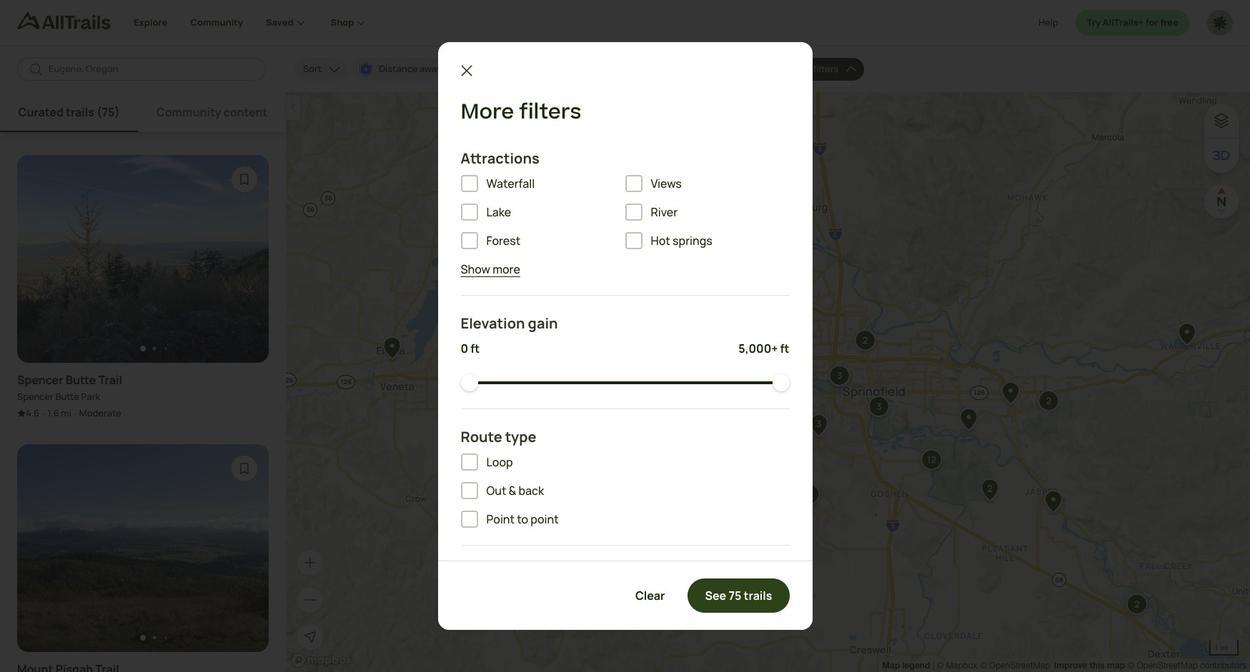 Task type: describe. For each thing, give the bounding box(es) containing it.
trails inside button
[[744, 589, 773, 604]]

75
[[729, 589, 742, 604]]

contributors
[[1201, 661, 1247, 671]]

|
[[933, 661, 935, 671]]

hot
[[651, 233, 671, 249]]

enable 3d map image
[[1213, 147, 1231, 164]]

forest
[[487, 233, 521, 249]]

loop
[[487, 455, 513, 471]]

point
[[487, 512, 515, 528]]

elevation gain
[[461, 314, 558, 333]]

help
[[1039, 16, 1059, 29]]

© mapbox link
[[937, 661, 978, 671]]

distance away
[[379, 62, 442, 75]]

route type
[[461, 428, 537, 447]]

add to list image
[[237, 462, 252, 476]]

springs
[[673, 233, 713, 249]]

explore
[[134, 16, 168, 29]]

moderate
[[79, 407, 121, 420]]

0 ft
[[461, 341, 480, 357]]

5,000+ ft
[[739, 341, 790, 357]]

try alltrails+ for free
[[1087, 16, 1179, 29]]

list containing map legend
[[882, 659, 1247, 673]]

5,000+
[[739, 341, 778, 357]]

improve
[[1055, 661, 1088, 671]]

map
[[1108, 661, 1126, 671]]

0 vertical spatial butte
[[66, 372, 96, 388]]

type
[[505, 428, 537, 447]]

alltrails image
[[17, 12, 111, 29]]

more inside 'button'
[[789, 62, 812, 75]]

4.6 · 1.6 mi · moderate
[[26, 407, 121, 421]]

out & back
[[487, 484, 544, 499]]

spencer butte trail spencer butte park
[[17, 372, 122, 403]]

4.6
[[26, 407, 39, 420]]

community link
[[190, 0, 243, 46]]

© openstreetmap contributors link
[[1128, 661, 1247, 671]]

filters inside 'button'
[[813, 62, 839, 75]]

community for community content
[[157, 104, 221, 120]]

reset north and pitch image
[[1208, 187, 1236, 216]]

park
[[81, 390, 100, 403]]

lake
[[487, 205, 511, 220]]

add to list image
[[237, 172, 252, 187]]

map region
[[286, 92, 1251, 673]]

(75)
[[97, 104, 120, 120]]

help link
[[1039, 10, 1059, 36]]

show
[[461, 262, 491, 278]]

improve this map link
[[1055, 661, 1126, 671]]

more filters inside dialog
[[461, 97, 582, 127]]

more filters button
[[781, 58, 865, 81]]

clear button
[[619, 579, 682, 614]]

2 · from the left
[[74, 408, 76, 421]]

3 © from the left
[[1128, 661, 1135, 671]]

see
[[705, 589, 727, 604]]

1 © from the left
[[937, 661, 944, 671]]

more filters dialog
[[438, 42, 813, 673]]

trails inside tab
[[66, 104, 94, 120]]

© openstreetmap link
[[980, 661, 1051, 671]]

shop
[[331, 16, 354, 29]]

saved link
[[266, 0, 308, 46]]

saved
[[266, 16, 294, 29]]

community content
[[157, 104, 268, 120]]

map legend link
[[882, 661, 933, 671]]

point to point
[[487, 512, 559, 528]]

content
[[224, 104, 268, 120]]

to
[[517, 512, 529, 528]]

for
[[1146, 16, 1159, 29]]

gain
[[528, 314, 558, 333]]

minimum elevation gain slider
[[461, 375, 478, 392]]

away
[[420, 62, 442, 75]]

shop link
[[331, 0, 368, 46]]

close image
[[458, 62, 475, 79]]

community for community
[[190, 16, 243, 29]]

ft for 0 ft
[[471, 341, 480, 357]]



Task type: vqa. For each thing, say whether or not it's contained in the screenshot.
right :
no



Task type: locate. For each thing, give the bounding box(es) containing it.
spencer up 'spencer butte park' link
[[17, 372, 63, 388]]

0 horizontal spatial openstreetmap
[[990, 661, 1051, 671]]

butte up park
[[66, 372, 96, 388]]

show more button
[[461, 261, 520, 278]]

butte
[[66, 372, 96, 388], [55, 390, 79, 403]]

trails
[[66, 104, 94, 120], [744, 589, 773, 604]]

curated
[[18, 104, 64, 120]]

0 vertical spatial more
[[789, 62, 812, 75]]

1 horizontal spatial filters
[[813, 62, 839, 75]]

0 horizontal spatial ·
[[42, 408, 44, 421]]

Eugene, Oregon field
[[49, 62, 255, 76]]

2 openstreetmap from the left
[[1137, 661, 1198, 671]]

1 horizontal spatial more
[[789, 62, 812, 75]]

filters
[[813, 62, 839, 75], [519, 97, 582, 127]]

route
[[461, 428, 502, 447]]

views
[[651, 176, 682, 192]]

zoom map in image
[[303, 556, 317, 571]]

saved button
[[266, 0, 331, 46]]

2 group from the top
[[461, 454, 790, 529]]

0 vertical spatial trails
[[66, 104, 94, 120]]

1 horizontal spatial ©
[[980, 661, 987, 671]]

map
[[882, 661, 900, 671]]

group containing waterfall
[[461, 175, 790, 261]]

elevation
[[461, 314, 525, 333]]

1 spencer from the top
[[17, 372, 63, 388]]

community left content
[[157, 104, 221, 120]]

2 spencer from the top
[[17, 390, 54, 403]]

ft
[[471, 341, 480, 357], [780, 341, 790, 357]]

group for route type
[[461, 454, 790, 529]]

None search field
[[17, 58, 266, 81]]

clear
[[636, 589, 665, 604]]

more inside dialog
[[461, 97, 514, 127]]

legend
[[903, 661, 930, 671]]

1 horizontal spatial ft
[[780, 341, 790, 357]]

© right "|"
[[937, 661, 944, 671]]

map options image
[[1213, 112, 1231, 129]]

0
[[461, 341, 468, 357]]

more
[[493, 262, 520, 278]]

· right "mi"
[[74, 408, 76, 421]]

1 · from the left
[[42, 408, 44, 421]]

1 vertical spatial spencer
[[17, 390, 54, 403]]

0 horizontal spatial trails
[[66, 104, 94, 120]]

map legend | © mapbox © openstreetmap improve this map © openstreetmap contributors
[[882, 661, 1247, 671]]

dialog
[[0, 0, 1251, 673]]

sort
[[303, 62, 322, 75]]

out
[[487, 484, 507, 499]]

try alltrails+ for free link
[[1076, 10, 1191, 36]]

1 vertical spatial more
[[461, 97, 514, 127]]

©
[[937, 661, 944, 671], [980, 661, 987, 671], [1128, 661, 1135, 671]]

openstreetmap right map on the right bottom of the page
[[1137, 661, 1198, 671]]

zoom map out image
[[303, 593, 317, 608]]

try
[[1087, 16, 1101, 29]]

openstreetmap left improve
[[990, 661, 1051, 671]]

curated trails (75)
[[18, 104, 120, 120]]

1 vertical spatial filters
[[519, 97, 582, 127]]

openstreetmap
[[990, 661, 1051, 671], [1137, 661, 1198, 671]]

community left saved
[[190, 16, 243, 29]]

kendall image
[[1208, 10, 1233, 36]]

more
[[789, 62, 812, 75], [461, 97, 514, 127]]

sort button
[[295, 58, 348, 81]]

close this dialog image
[[1212, 612, 1226, 627]]

1 horizontal spatial ·
[[74, 408, 76, 421]]

0 horizontal spatial more filters
[[461, 97, 582, 127]]

tab list
[[0, 92, 286, 132]]

see 75 trails
[[705, 589, 773, 604]]

trail
[[98, 372, 122, 388]]

back
[[519, 484, 544, 499]]

filters inside dialog
[[519, 97, 582, 127]]

ft for 5,000+ ft
[[780, 341, 790, 357]]

community content tab
[[138, 92, 286, 132]]

distance away button
[[353, 58, 467, 81]]

&
[[509, 484, 516, 499]]

free
[[1161, 16, 1179, 29]]

more filters
[[789, 62, 839, 75], [461, 97, 582, 127]]

community inside tab
[[157, 104, 221, 120]]

more filters inside 'button'
[[789, 62, 839, 75]]

list
[[882, 659, 1247, 673]]

1 openstreetmap from the left
[[990, 661, 1051, 671]]

point
[[531, 512, 559, 528]]

0 vertical spatial filters
[[813, 62, 839, 75]]

show more
[[461, 262, 520, 278]]

group
[[461, 175, 790, 261], [461, 454, 790, 529]]

mapbox
[[946, 661, 978, 671]]

2 © from the left
[[980, 661, 987, 671]]

trails left (75)
[[66, 104, 94, 120]]

ft right 5,000+
[[780, 341, 790, 357]]

tab list containing curated trails (75)
[[0, 92, 286, 132]]

1.6
[[47, 407, 59, 420]]

ft right "0"
[[471, 341, 480, 357]]

0 horizontal spatial ©
[[937, 661, 944, 671]]

curated trails (75) tab
[[0, 92, 138, 132]]

waterfall
[[487, 176, 535, 192]]

alltrails+
[[1103, 16, 1144, 29]]

butte up "mi"
[[55, 390, 79, 403]]

explore link
[[134, 0, 168, 46]]

1 vertical spatial more filters
[[461, 97, 582, 127]]

mi
[[61, 407, 71, 420]]

1 horizontal spatial more filters
[[789, 62, 839, 75]]

attractions
[[461, 149, 540, 168]]

1 horizontal spatial trails
[[744, 589, 773, 604]]

hot springs
[[651, 233, 713, 249]]

group for attractions
[[461, 175, 790, 261]]

· left 1.6
[[42, 408, 44, 421]]

1 group from the top
[[461, 175, 790, 261]]

0 vertical spatial more filters
[[789, 62, 839, 75]]

© right mapbox
[[980, 661, 987, 671]]

alltrails link
[[17, 12, 134, 36]]

this
[[1090, 661, 1105, 671]]

maximum elevation gain slider
[[773, 375, 790, 392]]

0 horizontal spatial more
[[461, 97, 514, 127]]

1 vertical spatial group
[[461, 454, 790, 529]]

1 ft from the left
[[471, 341, 480, 357]]

1 horizontal spatial openstreetmap
[[1137, 661, 1198, 671]]

·
[[42, 408, 44, 421], [74, 408, 76, 421]]

trails right 75
[[744, 589, 773, 604]]

1 vertical spatial community
[[157, 104, 221, 120]]

community
[[190, 16, 243, 29], [157, 104, 221, 120]]

distance
[[379, 62, 418, 75]]

0 horizontal spatial ft
[[471, 341, 480, 357]]

0 horizontal spatial filters
[[519, 97, 582, 127]]

0 vertical spatial spencer
[[17, 372, 63, 388]]

0 vertical spatial community
[[190, 16, 243, 29]]

0 vertical spatial group
[[461, 175, 790, 261]]

shop button
[[331, 0, 368, 46]]

2 horizontal spatial ©
[[1128, 661, 1135, 671]]

© right map on the right bottom of the page
[[1128, 661, 1135, 671]]

group containing loop
[[461, 454, 790, 529]]

see 75 trails button
[[688, 579, 790, 614]]

1 vertical spatial trails
[[744, 589, 773, 604]]

spencer butte park link
[[17, 390, 100, 404]]

spencer up 4.6
[[17, 390, 54, 403]]

river
[[651, 205, 678, 220]]

1 vertical spatial butte
[[55, 390, 79, 403]]

2 ft from the left
[[780, 341, 790, 357]]



